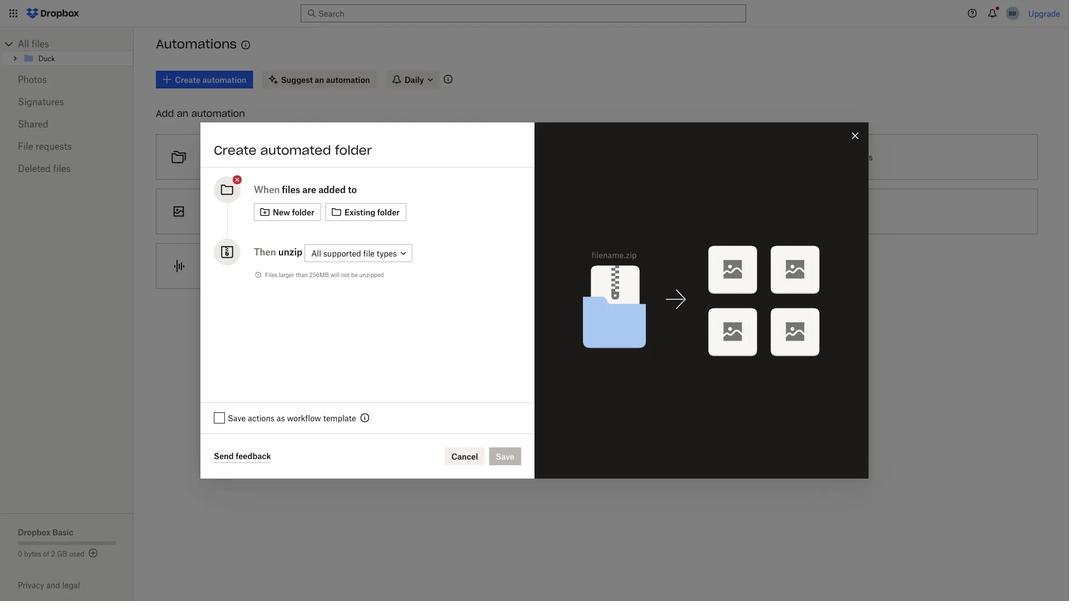 Task type: vqa. For each thing, say whether or not it's contained in the screenshot.
the convert related to files
yes



Task type: describe. For each thing, give the bounding box(es) containing it.
all for all supported file types
[[311, 249, 321, 258]]

larger
[[279, 272, 294, 278]]

file for choose a file format to convert audio files to
[[237, 261, 249, 271]]

actions
[[248, 414, 275, 423]]

pdfs
[[853, 152, 873, 162]]

dropbox logo - go to the homepage image
[[22, 4, 83, 22]]

shared link
[[18, 113, 116, 135]]

save
[[228, 414, 246, 423]]

automated
[[260, 143, 331, 158]]

to up larger
[[278, 261, 285, 271]]

upgrade link
[[1028, 9, 1060, 18]]

feedback
[[236, 452, 271, 461]]

create
[[214, 143, 257, 158]]

add an automation main content
[[151, 63, 1069, 601]]

files down added
[[333, 207, 348, 216]]

format for audio
[[251, 261, 276, 271]]

existing
[[345, 207, 375, 217]]

template
[[323, 414, 356, 423]]

choose a file format to convert videos to
[[498, 207, 647, 216]]

0 bytes of 2 gb used
[[18, 550, 84, 558]]

unzipped
[[359, 272, 384, 278]]

requests
[[36, 141, 72, 152]]

to up 'be' at the top of the page
[[357, 261, 364, 271]]

image
[[242, 207, 265, 216]]

of
[[43, 550, 49, 558]]

a for choose a file format to convert videos to
[[528, 207, 532, 216]]

choose for choose an image format to convert files to
[[201, 207, 229, 216]]

an for choose
[[231, 207, 240, 216]]

choose for choose a file format to convert audio files to
[[201, 261, 229, 271]]

are
[[302, 184, 316, 195]]

a for choose a file format to convert audio files to
[[231, 261, 235, 271]]

choose a category to sort files by
[[201, 152, 324, 162]]

privacy and legal
[[18, 581, 80, 590]]

global header element
[[0, 0, 1069, 27]]

supported
[[323, 249, 361, 258]]

files inside tree
[[32, 38, 49, 49]]

as
[[277, 414, 285, 423]]

cancel button
[[445, 448, 485, 466]]

automations
[[156, 36, 237, 52]]

files are added to
[[282, 184, 357, 195]]

used
[[69, 550, 84, 558]]

choose an image format to convert files to
[[201, 207, 358, 216]]

than
[[296, 272, 308, 278]]

photos
[[18, 74, 47, 85]]

add an automation
[[156, 108, 245, 119]]

folder for existing folder
[[377, 207, 400, 217]]

format for files
[[267, 207, 292, 216]]

to inside "button"
[[844, 152, 851, 162]]

and
[[46, 581, 60, 590]]

existing folder button
[[326, 203, 406, 221]]

save actions as workflow template
[[228, 414, 356, 423]]

then
[[254, 247, 276, 258]]

existing folder
[[345, 207, 400, 217]]

set a rule that renames files button
[[448, 130, 745, 184]]

folder for new folder
[[292, 207, 314, 217]]

sort
[[281, 152, 295, 162]]

to left 'videos'
[[575, 207, 582, 216]]

file requests link
[[18, 135, 116, 158]]

files larger than 256mb will not be unzipped
[[265, 272, 384, 278]]

convert for files
[[303, 207, 331, 216]]

new
[[273, 207, 290, 217]]

to inside "dialog"
[[348, 184, 357, 195]]

workflow
[[287, 414, 321, 423]]

create automated folder dialog
[[200, 123, 869, 479]]

a for set a rule that renames files
[[513, 152, 517, 162]]

deleted files link
[[18, 158, 116, 180]]

choose for choose a file format to convert videos to
[[498, 207, 526, 216]]

0
[[18, 550, 22, 558]]

file for choose a file format to convert videos to
[[534, 207, 546, 216]]

cancel
[[451, 452, 478, 461]]

signatures
[[18, 96, 64, 107]]

file
[[18, 141, 33, 152]]



Task type: locate. For each thing, give the bounding box(es) containing it.
2 horizontal spatial file
[[534, 207, 546, 216]]

unzip
[[278, 247, 303, 258]]

convert up than
[[287, 261, 315, 271]]

file inside dropdown button
[[363, 249, 375, 258]]

dropbox basic
[[18, 528, 73, 537]]

convert
[[303, 207, 331, 216], [584, 207, 612, 216], [287, 261, 315, 271]]

files
[[265, 272, 277, 278]]

deleted files
[[18, 163, 71, 174]]

audio
[[317, 261, 337, 271]]

choose
[[201, 152, 229, 162], [201, 207, 229, 216], [498, 207, 526, 216], [201, 261, 229, 271]]

send feedback
[[214, 452, 271, 461]]

1 vertical spatial file
[[363, 249, 375, 258]]

rule
[[519, 152, 533, 162]]

2 vertical spatial file
[[237, 261, 249, 271]]

0 vertical spatial an
[[177, 108, 189, 119]]

choose a file format to convert audio files to button
[[151, 239, 448, 294]]

choose for choose a category to sort files by
[[201, 152, 229, 162]]

to
[[271, 152, 279, 162], [844, 152, 851, 162], [348, 184, 357, 195], [294, 207, 301, 216], [350, 207, 358, 216], [575, 207, 582, 216], [640, 207, 647, 216], [278, 261, 285, 271], [357, 261, 364, 271]]

all for all files
[[18, 38, 29, 49]]

an inside button
[[231, 207, 240, 216]]

basic
[[52, 528, 73, 537]]

send
[[214, 452, 234, 461]]

will
[[330, 272, 340, 278]]

be
[[351, 272, 358, 278]]

deleted
[[18, 163, 51, 174]]

photos link
[[18, 69, 116, 91]]

1 horizontal spatial an
[[231, 207, 240, 216]]

convert down files are added to
[[303, 207, 331, 216]]

to left sort
[[271, 152, 279, 162]]

folder right new
[[292, 207, 314, 217]]

1 horizontal spatial folder
[[335, 143, 372, 158]]

all
[[18, 38, 29, 49], [311, 249, 321, 258]]

file requests
[[18, 141, 72, 152]]

files
[[32, 38, 49, 49], [297, 152, 313, 162], [586, 152, 602, 162], [826, 152, 842, 162], [53, 163, 71, 174], [282, 184, 300, 195], [333, 207, 348, 216], [339, 261, 355, 271]]

1 horizontal spatial file
[[363, 249, 375, 258]]

gb
[[57, 550, 67, 558]]

0 horizontal spatial an
[[177, 108, 189, 119]]

get more space image
[[87, 547, 100, 560]]

a for choose a category to sort files by
[[231, 152, 235, 162]]

click to watch a demo video image
[[239, 38, 252, 52]]

signatures link
[[18, 91, 116, 113]]

all files link
[[18, 37, 134, 51]]

choose a category to sort files by button
[[151, 130, 448, 184]]

that
[[536, 152, 550, 162]]

2 horizontal spatial folder
[[377, 207, 400, 217]]

automation
[[191, 108, 245, 119]]

category
[[237, 152, 269, 162]]

renames
[[552, 152, 584, 162]]

send feedback button
[[214, 450, 271, 463]]

0 horizontal spatial folder
[[292, 207, 314, 217]]

0 horizontal spatial all
[[18, 38, 29, 49]]

choose a file format to convert audio files to
[[201, 261, 364, 271]]

all supported file types
[[311, 249, 397, 258]]

new folder
[[273, 207, 314, 217]]

an for add
[[177, 108, 189, 119]]

0 vertical spatial all
[[18, 38, 29, 49]]

all up photos
[[18, 38, 29, 49]]

format for videos
[[548, 207, 573, 216]]

convert for audio
[[287, 261, 315, 271]]

privacy and legal link
[[18, 581, 134, 590]]

0 horizontal spatial file
[[237, 261, 249, 271]]

privacy
[[18, 581, 44, 590]]

choose an image format to convert files to button
[[151, 184, 448, 239]]

an
[[177, 108, 189, 119], [231, 207, 240, 216]]

files down dropbox logo - go to the homepage
[[32, 38, 49, 49]]

1 horizontal spatial all
[[311, 249, 321, 258]]

filename.zip
[[592, 251, 637, 260]]

not
[[341, 272, 350, 278]]

create automated folder
[[214, 143, 372, 158]]

file for all supported file types
[[363, 249, 375, 258]]

folder right existing
[[377, 207, 400, 217]]

all up audio
[[311, 249, 321, 258]]

all inside dropdown button
[[311, 249, 321, 258]]

set
[[498, 152, 511, 162]]

upgrade
[[1028, 9, 1060, 18]]

a
[[231, 152, 235, 162], [513, 152, 517, 162], [528, 207, 532, 216], [231, 261, 235, 271]]

an left image
[[231, 207, 240, 216]]

then unzip
[[254, 247, 303, 258]]

files up not
[[339, 261, 355, 271]]

256mb
[[309, 272, 329, 278]]

files inside create automated folder "dialog"
[[282, 184, 300, 195]]

all files tree
[[2, 37, 134, 66]]

convert files to pdfs
[[795, 152, 873, 162]]

files down file requests link
[[53, 163, 71, 174]]

choose a file format to convert videos to button
[[448, 184, 745, 239]]

convert for videos
[[584, 207, 612, 216]]

convert
[[795, 152, 824, 162]]

legal
[[62, 581, 80, 590]]

1 vertical spatial all
[[311, 249, 321, 258]]

files right renames
[[586, 152, 602, 162]]

dropbox
[[18, 528, 50, 537]]

folder right 'by'
[[335, 143, 372, 158]]

types
[[377, 249, 397, 258]]

files inside "button"
[[826, 152, 842, 162]]

2
[[51, 550, 55, 558]]

all inside tree
[[18, 38, 29, 49]]

to left pdfs
[[844, 152, 851, 162]]

set a rule that renames files
[[498, 152, 602, 162]]

an right add
[[177, 108, 189, 119]]

to right 'videos'
[[640, 207, 647, 216]]

convert left 'videos'
[[584, 207, 612, 216]]

new folder button
[[254, 203, 321, 221]]

add
[[156, 108, 174, 119]]

files right convert
[[826, 152, 842, 162]]

bytes
[[24, 550, 41, 558]]

added
[[318, 184, 346, 195]]

0 vertical spatial file
[[534, 207, 546, 216]]

format
[[267, 207, 292, 216], [548, 207, 573, 216], [251, 261, 276, 271]]

files left are
[[282, 184, 300, 195]]

convert files to pdfs button
[[745, 130, 1042, 184]]

to right added
[[348, 184, 357, 195]]

shared
[[18, 119, 48, 129]]

files left 'by'
[[297, 152, 313, 162]]

folder
[[335, 143, 372, 158], [292, 207, 314, 217], [377, 207, 400, 217]]

to right new
[[294, 207, 301, 216]]

when
[[254, 184, 280, 195]]

all supported file types button
[[305, 244, 412, 262]]

by
[[315, 152, 324, 162]]

to down files are added to
[[350, 207, 358, 216]]

file
[[534, 207, 546, 216], [363, 249, 375, 258], [237, 261, 249, 271]]

files inside 'link'
[[53, 163, 71, 174]]

all files
[[18, 38, 49, 49]]

videos
[[614, 207, 637, 216]]

1 vertical spatial an
[[231, 207, 240, 216]]



